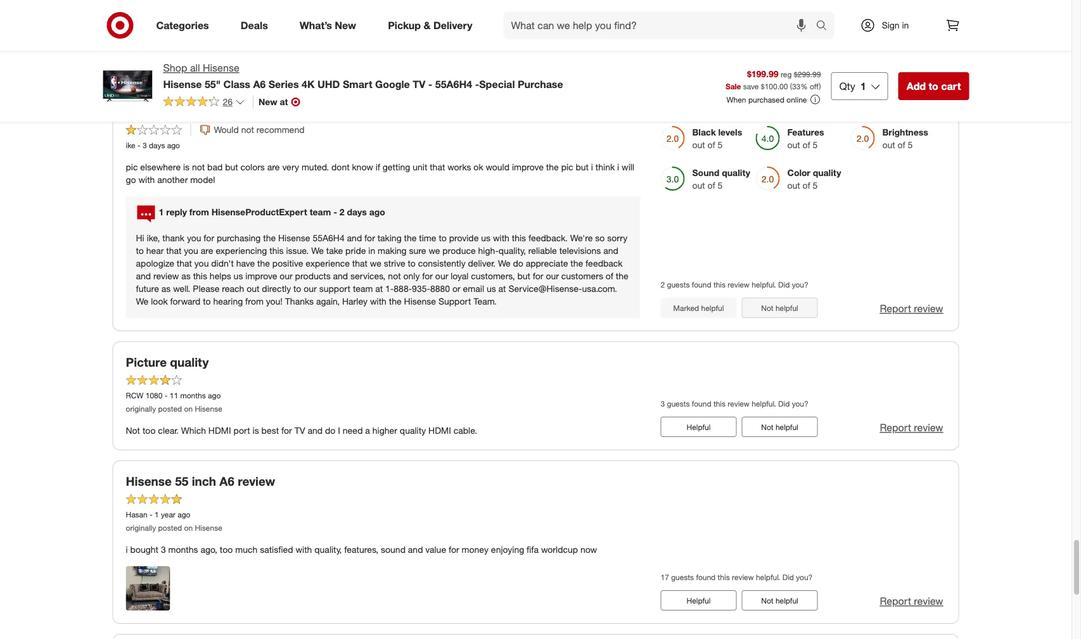 Task type: locate. For each thing, give the bounding box(es) containing it.
1 horizontal spatial 55a6h4
[[435, 78, 472, 90]]

in right sign
[[902, 20, 909, 31]]

0 horizontal spatial sound
[[381, 545, 406, 556]]

what's new link
[[289, 11, 372, 39]]

for up pride
[[365, 233, 375, 244]]

out inside hi ike, thank you for purchasing the hisense 55a6h4 and for taking the time to provide us with this feedback. we're so sorry to hear that you are experiencing this issue. we take pride in making sure we produce high-quality, reliable televisions and apologize that you didn't have the positive experience that we strive to consistently deliver. we do appreciate the feedback and review as this helps us improve our products and services, not only for our loyal customers, but for our customers of the future as well. please reach out directly to our support team at 1-888-935-8880 or email us at service@hisense-usa.com. we look forward to hearing from you! thanks again, harley with the hisense support team.
[[247, 283, 260, 294]]

when
[[727, 95, 746, 104]]

helpful for 4th "not helpful" button from the bottom of the page
[[776, 52, 798, 61]]

hisense down shop
[[163, 78, 202, 90]]

categories
[[156, 19, 209, 31]]

tv
[[413, 78, 426, 90], [295, 425, 305, 436]]

us down customers,
[[487, 283, 496, 294]]

1 horizontal spatial we
[[311, 245, 324, 256]]

months left 'ago,'
[[168, 545, 198, 556]]

in inside "link"
[[902, 20, 909, 31]]

posted
[[158, 404, 182, 414], [158, 524, 182, 533]]

and up support at top left
[[333, 271, 348, 282]]

with inside pic elsewhere is not bad but colors are very muted. dont know if getting unit that works ok would improve the pic but i think i will go with another model
[[138, 174, 155, 185]]

1 horizontal spatial but
[[517, 271, 530, 282]]

ago inside hasan - 1 year ago originally posted on hisense
[[178, 510, 190, 520]]

helpful for first "not helpful" button from the bottom of the page
[[776, 596, 798, 606]]

1 vertical spatial months
[[168, 545, 198, 556]]

i left think
[[591, 162, 593, 173]]

0 horizontal spatial tv
[[295, 425, 305, 436]]

0 vertical spatial 2
[[340, 206, 345, 217]]

not right the would
[[241, 124, 254, 135]]

0 vertical spatial on
[[184, 404, 193, 414]]

3 report from the top
[[880, 422, 911, 434]]

tv right best
[[295, 425, 305, 436]]

forward
[[170, 296, 200, 307]]

port
[[234, 425, 250, 436]]

improve
[[512, 162, 544, 173], [245, 271, 277, 282]]

pic elsewhere is not bad but colors are very muted. dont know if getting unit that works ok would improve the pic but i think i will go with another model
[[126, 162, 634, 185]]

the inside pic elsewhere is not bad but colors are very muted. dont know if getting unit that works ok would improve the pic but i think i will go with another model
[[546, 162, 559, 173]]

helpful. for 2nd "not helpful" button from the top
[[752, 280, 776, 290]]

found for helpful button corresponding to picture quality
[[692, 399, 712, 409]]

found for helpful button corresponding to hisense 55 inch a6 review
[[696, 573, 716, 582]]

i bought 3 months ago, too much satisfied with quality, features, sound and value for money enjoying fifa worldcup now
[[126, 545, 597, 556]]

from left you!
[[245, 296, 264, 307]]

1 horizontal spatial we
[[429, 245, 440, 256]]

1 horizontal spatial quality,
[[499, 245, 526, 256]]

uhd
[[317, 78, 340, 90]]

brightness
[[883, 127, 928, 138]]

our down consistently
[[435, 271, 448, 282]]

1 report review button from the top
[[880, 50, 943, 65]]

google
[[375, 78, 410, 90]]

days up pride
[[347, 206, 367, 217]]

quality up 11
[[170, 355, 209, 370]]

not for 4th "not helpful" button from the bottom of the page
[[761, 52, 774, 61]]

0 vertical spatial are
[[267, 162, 280, 173]]

- left 11
[[165, 391, 168, 400]]

too
[[143, 425, 156, 436], [220, 545, 233, 556]]

quality, left features,
[[315, 545, 342, 556]]

)
[[819, 81, 821, 91]]

report review for 2nd "not helpful" button from the top
[[880, 303, 943, 315]]

improve inside pic elsewhere is not bad but colors are very muted. dont know if getting unit that works ok would improve the pic but i think i will go with another model
[[512, 162, 544, 173]]

is up "another" at left
[[183, 162, 190, 173]]

i left bought
[[126, 545, 128, 556]]

- inside rcw 1080 - 11 months ago originally posted on hisense
[[165, 391, 168, 400]]

quality down black levels out of 5
[[722, 167, 751, 178]]

of down brightness
[[898, 139, 906, 151]]

2 vertical spatial us
[[487, 283, 496, 294]]

to
[[929, 80, 939, 92], [439, 233, 447, 244], [136, 245, 144, 256], [408, 258, 416, 269], [293, 283, 301, 294], [203, 296, 211, 307]]

0 vertical spatial not
[[241, 124, 254, 135]]

out inside black levels out of 5
[[692, 139, 705, 151]]

team down "services,"
[[353, 283, 373, 294]]

2 vertical spatial 1
[[155, 510, 159, 520]]

do up customers,
[[513, 258, 523, 269]]

originally
[[126, 404, 156, 414], [126, 524, 156, 533]]

at down customers,
[[499, 283, 506, 294]]

tv right google
[[413, 78, 426, 90]]

very
[[282, 162, 299, 173]]

is right the port
[[253, 425, 259, 436]]

are
[[267, 162, 280, 173], [201, 245, 213, 256]]

a6 right inch
[[219, 474, 234, 489]]

purchase
[[518, 78, 563, 90]]

with right go
[[138, 174, 155, 185]]

0 horizontal spatial are
[[201, 245, 213, 256]]

2 horizontal spatial not
[[388, 271, 401, 282]]

0 horizontal spatial but
[[225, 162, 238, 173]]

quality, left reliable
[[499, 245, 526, 256]]

helpful
[[776, 52, 798, 61], [701, 303, 724, 313], [776, 303, 798, 313], [776, 422, 798, 432], [776, 596, 798, 606]]

report review button for first "not helpful" button from the bottom of the page
[[880, 595, 943, 609]]

0 horizontal spatial 2
[[340, 206, 345, 217]]

1 originally from the top
[[126, 404, 156, 414]]

0 horizontal spatial in
[[368, 245, 375, 256]]

1 on from the top
[[184, 404, 193, 414]]

quality, inside hi ike, thank you for purchasing the hisense 55a6h4 and for taking the time to provide us with this feedback. we're so sorry to hear that you are experiencing this issue. we take pride in making sure we produce high-quality, reliable televisions and apologize that you didn't have the positive experience that we strive to consistently deliver. we do appreciate the feedback and review as this helps us improve our products and services, not only for our loyal customers, but for our customers of the future as well. please reach out directly to our support team at 1-888-935-8880 or email us at service@hisense-usa.com. we look forward to hearing from you! thanks again, harley with the hisense support team.
[[499, 245, 526, 256]]

3 helpful button from the top
[[661, 591, 737, 611]]

2 report review button from the top
[[880, 302, 943, 316]]

3 not helpful from the top
[[761, 422, 798, 432]]

0 horizontal spatial a
[[150, 103, 157, 118]]

is inside pic elsewhere is not bad but colors are very muted. dont know if getting unit that works ok would improve the pic but i think i will go with another model
[[183, 162, 190, 173]]

we up "services,"
[[370, 258, 382, 269]]

1 vertical spatial sound
[[381, 545, 406, 556]]

0 vertical spatial tv
[[413, 78, 426, 90]]

3 report review button from the top
[[880, 421, 943, 435]]

55a6h4 left the special
[[435, 78, 472, 90]]

2 horizontal spatial i
[[617, 162, 619, 173]]

0 vertical spatial months
[[180, 391, 206, 400]]

guest review image 2 of 2, zoom in image
[[173, 22, 217, 67]]

1 vertical spatial from
[[245, 296, 264, 307]]

ike
[[126, 141, 135, 150]]

0 vertical spatial originally
[[126, 404, 156, 414]]

the down "1 reply from hisenseproductexpert team - 2 days ago"
[[263, 233, 276, 244]]

money
[[462, 545, 489, 556]]

hisense up 'ago,'
[[195, 524, 222, 533]]

ike - 3 days ago
[[126, 141, 180, 150]]

that up well.
[[177, 258, 192, 269]]

1 horizontal spatial a6
[[253, 78, 266, 90]]

too right 'ago,'
[[220, 545, 233, 556]]

to right add
[[929, 80, 939, 92]]

new right what's
[[335, 19, 356, 31]]

4 report review button from the top
[[880, 595, 943, 609]]

1 hdmi from the left
[[208, 425, 231, 436]]

guests for 4th "not helpful" button from the bottom of the page
[[667, 29, 690, 38]]

i
[[338, 425, 340, 436]]

not helpful for first "not helpful" button from the bottom of the page
[[761, 596, 798, 606]]

our down products
[[304, 283, 317, 294]]

deals
[[241, 19, 268, 31]]

helpful. for 3rd "not helpful" button
[[752, 399, 776, 409]]

would not recommend
[[214, 124, 305, 135]]

report review button for 3rd "not helpful" button
[[880, 421, 943, 435]]

1 horizontal spatial in
[[902, 20, 909, 31]]

1 vertical spatial in
[[368, 245, 375, 256]]

2 report review from the top
[[880, 303, 943, 315]]

of down features
[[803, 139, 811, 151]]

1-
[[385, 283, 394, 294]]

55a6h4
[[435, 78, 472, 90], [313, 233, 345, 244]]

marked helpful
[[674, 303, 724, 313]]

0 horizontal spatial from
[[189, 206, 209, 217]]

sign in link
[[850, 11, 929, 39]]

4 not helpful from the top
[[761, 596, 798, 606]]

the left think
[[546, 162, 559, 173]]

0 vertical spatial a
[[150, 103, 157, 118]]

1 reply from hisenseproductexpert team - 2 days ago
[[159, 206, 385, 217]]

you?
[[792, 29, 809, 38], [792, 280, 809, 290], [792, 399, 809, 409], [796, 573, 813, 582]]

report review button for 2nd "not helpful" button from the top
[[880, 302, 943, 316]]

another
[[157, 174, 188, 185]]

products
[[295, 271, 331, 282]]

on up which
[[184, 404, 193, 414]]

consistently
[[418, 258, 466, 269]]

of inside brightness out of 5
[[898, 139, 906, 151]]

are up didn't
[[201, 245, 213, 256]]

the down feedback
[[616, 271, 629, 282]]

1 left reply
[[159, 206, 164, 217]]

ago
[[167, 141, 180, 150], [369, 206, 385, 217], [208, 391, 221, 400], [178, 510, 190, 520]]

search
[[810, 20, 841, 33]]

0 vertical spatial you
[[187, 233, 201, 244]]

on inside rcw 1080 - 11 months ago originally posted on hisense
[[184, 404, 193, 414]]

2 vertical spatial helpful button
[[661, 591, 737, 611]]

1 vertical spatial on
[[184, 524, 193, 533]]

55
[[175, 474, 188, 489]]

1 vertical spatial we
[[498, 258, 511, 269]]

black levels out of 5
[[692, 127, 742, 151]]

0 vertical spatial us
[[481, 233, 491, 244]]

us up "reach"
[[234, 271, 243, 282]]

out inside 'color quality out of 5'
[[788, 180, 800, 191]]

need
[[343, 425, 363, 436]]

quality inside 'color quality out of 5'
[[813, 167, 841, 178]]

guests for first "not helpful" button from the bottom of the page
[[671, 573, 694, 582]]

2 helpful button from the top
[[661, 417, 737, 437]]

posted inside rcw 1080 - 11 months ago originally posted on hisense
[[158, 404, 182, 414]]

found
[[692, 29, 712, 38], [692, 280, 712, 290], [692, 399, 712, 409], [696, 573, 716, 582]]

us up "high-"
[[481, 233, 491, 244]]

1 right qty
[[861, 80, 866, 92]]

2 not helpful from the top
[[761, 303, 798, 313]]

sound right features,
[[381, 545, 406, 556]]

quality for sound quality out of 5
[[722, 167, 751, 178]]

think
[[596, 162, 615, 173]]

quality right the color
[[813, 167, 841, 178]]

ago up taking
[[369, 206, 385, 217]]

bought
[[130, 545, 158, 556]]

0 horizontal spatial quality,
[[315, 545, 342, 556]]

hisense
[[203, 62, 239, 74], [163, 78, 202, 90], [278, 233, 310, 244], [404, 296, 436, 307], [195, 404, 222, 414], [126, 474, 172, 489], [195, 524, 222, 533]]

guest review image 1 of 2, zoom in image
[[126, 22, 170, 67]]

originally inside hasan - 1 year ago originally posted on hisense
[[126, 524, 156, 533]]

1 horizontal spatial do
[[513, 258, 523, 269]]

when purchased online
[[727, 95, 807, 104]]

but left think
[[576, 162, 589, 173]]

found for 3rd helpful button from the bottom
[[692, 29, 712, 38]]

5 inside black levels out of 5
[[718, 139, 723, 151]]

2 vertical spatial we
[[136, 296, 148, 307]]

we down time at the top
[[429, 245, 440, 256]]

to inside button
[[929, 80, 939, 92]]

hdmi left cable.
[[429, 425, 451, 436]]

26 link
[[163, 96, 245, 110]]

0 vertical spatial quality,
[[499, 245, 526, 256]]

out
[[225, 103, 244, 118], [692, 139, 705, 151], [788, 139, 800, 151], [883, 139, 895, 151], [692, 180, 705, 191], [788, 180, 800, 191], [247, 283, 260, 294]]

0 vertical spatial do
[[513, 258, 523, 269]]

0 vertical spatial we
[[429, 245, 440, 256]]

1 vertical spatial team
[[353, 283, 373, 294]]

2 posted from the top
[[158, 524, 182, 533]]

customers,
[[471, 271, 515, 282]]

0 vertical spatial helpful
[[687, 52, 711, 61]]

sure
[[409, 245, 426, 256]]

helpful for 3rd "not helpful" button
[[776, 422, 798, 432]]

did for 3rd "not helpful" button
[[778, 399, 790, 409]]

usa.com.
[[582, 283, 617, 294]]

are left very
[[267, 162, 280, 173]]

reach
[[222, 283, 244, 294]]

posted down year
[[158, 524, 182, 533]]

apologize
[[136, 258, 174, 269]]

days
[[149, 141, 165, 150], [347, 206, 367, 217]]

5 inside features out of 5
[[813, 139, 818, 151]]

not for first "not helpful" button from the bottom of the page
[[761, 596, 774, 606]]

1 horizontal spatial team
[[353, 283, 373, 294]]

in
[[902, 20, 909, 31], [368, 245, 375, 256]]

out down the color
[[788, 180, 800, 191]]

1 not helpful from the top
[[761, 52, 798, 61]]

0 vertical spatial too
[[143, 425, 156, 436]]

for
[[204, 233, 214, 244], [365, 233, 375, 244], [422, 271, 433, 282], [533, 271, 544, 282], [281, 425, 292, 436], [449, 545, 459, 556]]

of down black levels out of 5
[[708, 180, 715, 191]]

1 horizontal spatial is
[[253, 425, 259, 436]]

in inside hi ike, thank you for purchasing the hisense 55a6h4 and for taking the time to provide us with this feedback. we're so sorry to hear that you are experiencing this issue. we take pride in making sure we produce high-quality, reliable televisions and apologize that you didn't have the positive experience that we strive to consistently deliver. we do appreciate the feedback and review as this helps us improve our products and services, not only for our loyal customers, but for our customers of the future as well. please reach out directly to our support team at 1-888-935-8880 or email us at service@hisense-usa.com. we look forward to hearing from you! thanks again, harley with the hisense support team.
[[368, 245, 375, 256]]

4 report from the top
[[880, 596, 911, 608]]

issue.
[[286, 245, 309, 256]]

support
[[319, 283, 351, 294]]

0 horizontal spatial team
[[310, 206, 331, 217]]

2 originally from the top
[[126, 524, 156, 533]]

0 horizontal spatial pic
[[126, 162, 138, 173]]

hisense inside rcw 1080 - 11 months ago originally posted on hisense
[[195, 404, 222, 414]]

5 inside 'color quality out of 5'
[[813, 180, 818, 191]]

high-
[[478, 245, 499, 256]]

tv inside shop all hisense hisense 55" class a6 series 4k uhd smart google tv - 55a6h4 -special purchase
[[413, 78, 426, 90]]

0 horizontal spatial is
[[183, 162, 190, 173]]

a right the need
[[365, 425, 370, 436]]

3 report review from the top
[[880, 422, 943, 434]]

thank
[[162, 233, 184, 244]]

sound
[[692, 167, 720, 178], [381, 545, 406, 556]]

days up elsewhere
[[149, 141, 165, 150]]

not inside pic elsewhere is not bad but colors are very muted. dont know if getting unit that works ok would improve the pic but i think i will go with another model
[[192, 162, 205, 173]]

for up service@hisense-
[[533, 271, 544, 282]]

has
[[126, 103, 146, 118]]

- right ike
[[138, 141, 140, 150]]

not helpful for 3rd "not helpful" button
[[761, 422, 798, 432]]

at down series
[[280, 96, 288, 107]]

2 on from the top
[[184, 524, 193, 533]]

quality inside sound quality out of 5
[[722, 167, 751, 178]]

55a6h4 up take
[[313, 233, 345, 244]]

$199.99
[[747, 68, 779, 79]]

1 vertical spatial originally
[[126, 524, 156, 533]]

1 vertical spatial new
[[259, 96, 277, 107]]

1 horizontal spatial new
[[335, 19, 356, 31]]

0 vertical spatial helpful button
[[661, 46, 737, 67]]

5 inside brightness out of 5
[[908, 139, 913, 151]]

(
[[790, 81, 792, 91]]

0 vertical spatial a6
[[253, 78, 266, 90]]

take
[[326, 245, 343, 256]]

2 3 guests found this review helpful. did you? from the top
[[661, 399, 809, 409]]

improve up directly
[[245, 271, 277, 282]]

4 report review from the top
[[880, 596, 943, 608]]

2 helpful from the top
[[687, 422, 711, 432]]

0 vertical spatial 1
[[861, 80, 866, 92]]

3 helpful from the top
[[687, 596, 711, 606]]

1 vertical spatial 55a6h4
[[313, 233, 345, 244]]

new down series
[[259, 96, 277, 107]]

not for 2nd "not helpful" button from the top
[[761, 303, 774, 313]]

that right unit
[[430, 162, 445, 173]]

from right reply
[[189, 206, 209, 217]]

4 not helpful button from the top
[[742, 591, 818, 611]]

us
[[481, 233, 491, 244], [234, 271, 243, 282], [487, 283, 496, 294]]

guest review image 1 of 1, zoom in image
[[126, 567, 170, 611]]

1 horizontal spatial hdmi
[[429, 425, 451, 436]]

a left "line"
[[150, 103, 157, 118]]

0 vertical spatial 55a6h4
[[435, 78, 472, 90]]

1 vertical spatial too
[[220, 545, 233, 556]]

improve inside hi ike, thank you for purchasing the hisense 55a6h4 and for taking the time to provide us with this feedback. we're so sorry to hear that you are experiencing this issue. we take pride in making sure we produce high-quality, reliable televisions and apologize that you didn't have the positive experience that we strive to consistently deliver. we do appreciate the feedback and review as this helps us improve our products and services, not only for our loyal customers, but for our customers of the future as well. please reach out directly to our support team at 1-888-935-8880 or email us at service@hisense-usa.com. we look forward to hearing from you! thanks again, harley with the hisense support team.
[[245, 271, 277, 282]]

2 vertical spatial not
[[388, 271, 401, 282]]

is
[[183, 162, 190, 173], [253, 425, 259, 436]]

1 vertical spatial posted
[[158, 524, 182, 533]]

1 vertical spatial are
[[201, 245, 213, 256]]

guests for 2nd "not helpful" button from the top
[[667, 280, 690, 290]]

team
[[310, 206, 331, 217], [353, 283, 373, 294]]

team.
[[474, 296, 497, 307]]

1 horizontal spatial improve
[[512, 162, 544, 173]]

we down future
[[136, 296, 148, 307]]

on inside hasan - 1 year ago originally posted on hisense
[[184, 524, 193, 533]]

3 not helpful button from the top
[[742, 417, 818, 437]]

we up customers,
[[498, 258, 511, 269]]

5 down levels
[[718, 139, 723, 151]]

originally down hasan
[[126, 524, 156, 533]]

for right value
[[449, 545, 459, 556]]

quality right 'higher'
[[400, 425, 426, 436]]

from
[[189, 206, 209, 217], [245, 296, 264, 307]]

improve right would
[[512, 162, 544, 173]]

do left "i"
[[325, 425, 336, 436]]

1 inside hasan - 1 year ago originally posted on hisense
[[155, 510, 159, 520]]

out inside brightness out of 5
[[883, 139, 895, 151]]

0 horizontal spatial as
[[161, 283, 171, 294]]

1 posted from the top
[[158, 404, 182, 414]]

hdmi left the port
[[208, 425, 231, 436]]

of down feedback
[[606, 271, 614, 282]]

out down features
[[788, 139, 800, 151]]

0 vertical spatial days
[[149, 141, 165, 150]]

0 horizontal spatial days
[[149, 141, 165, 150]]

3 guests found this review helpful. did you? for helpful button corresponding to picture quality
[[661, 399, 809, 409]]

2 hdmi from the left
[[429, 425, 451, 436]]

0 horizontal spatial hdmi
[[208, 425, 231, 436]]

1 vertical spatial a
[[365, 425, 370, 436]]

on down '55'
[[184, 524, 193, 533]]

marked
[[674, 303, 699, 313]]

will
[[622, 162, 634, 173]]

0 vertical spatial improve
[[512, 162, 544, 173]]

0 horizontal spatial not
[[192, 162, 205, 173]]

0 vertical spatial team
[[310, 206, 331, 217]]

1 not helpful button from the top
[[742, 46, 818, 67]]

5 down brightness
[[908, 139, 913, 151]]

2 vertical spatial helpful
[[687, 596, 711, 606]]

hdmi
[[208, 425, 231, 436], [429, 425, 451, 436]]

1 horizontal spatial tv
[[413, 78, 426, 90]]

1 horizontal spatial sound
[[692, 167, 720, 178]]

2
[[340, 206, 345, 217], [661, 280, 665, 290]]

of down black at the top right of page
[[708, 139, 715, 151]]

do
[[513, 258, 523, 269], [325, 425, 336, 436]]

1 vertical spatial you
[[184, 245, 198, 256]]

ago inside rcw 1080 - 11 months ago originally posted on hisense
[[208, 391, 221, 400]]

originally inside rcw 1080 - 11 months ago originally posted on hisense
[[126, 404, 156, 414]]

0 horizontal spatial 55a6h4
[[313, 233, 345, 244]]

5 inside sound quality out of 5
[[718, 180, 723, 191]]

1 report review from the top
[[880, 51, 943, 64]]

class
[[224, 78, 250, 90]]

not
[[241, 124, 254, 135], [192, 162, 205, 173], [388, 271, 401, 282]]

1 vertical spatial helpful button
[[661, 417, 737, 437]]

1 vertical spatial a6
[[219, 474, 234, 489]]

originally down rcw
[[126, 404, 156, 414]]

1 vertical spatial improve
[[245, 271, 277, 282]]

1 horizontal spatial are
[[267, 162, 280, 173]]

1 3 guests found this review helpful. did you? from the top
[[661, 29, 809, 38]]

1 horizontal spatial too
[[220, 545, 233, 556]]



Task type: vqa. For each thing, say whether or not it's contained in the screenshot.
55A6H4 in Shop all Hisense Hisense 55" Class A6 Series 4K UHD Smart Google TV - 55A6H4 -Special Purchase
yes



Task type: describe. For each thing, give the bounding box(es) containing it.
months inside rcw 1080 - 11 months ago originally posted on hisense
[[180, 391, 206, 400]]

with down 1-
[[370, 296, 387, 307]]

and up pride
[[347, 233, 362, 244]]

line
[[160, 103, 180, 118]]

of inside hi ike, thank you for purchasing the hisense 55a6h4 and for taking the time to provide us with this feedback. we're so sorry to hear that you are experiencing this issue. we take pride in making sure we produce high-quality, reliable televisions and apologize that you didn't have the positive experience that we strive to consistently deliver. we do appreciate the feedback and review as this helps us improve our products and services, not only for our loyal customers, but for our customers of the future as well. please reach out directly to our support team at 1-888-935-8880 or email us at service@hisense-usa.com. we look forward to hearing from you! thanks again, harley with the hisense support team.
[[606, 271, 614, 282]]

what's
[[300, 19, 332, 31]]

1 vertical spatial do
[[325, 425, 336, 436]]

search button
[[810, 11, 841, 42]]

%
[[801, 81, 808, 91]]

provide
[[449, 233, 479, 244]]

2 horizontal spatial we
[[498, 258, 511, 269]]

not inside hi ike, thank you for purchasing the hisense 55a6h4 and for taking the time to provide us with this feedback. we're so sorry to hear that you are experiencing this issue. we take pride in making sure we produce high-quality, reliable televisions and apologize that you didn't have the positive experience that we strive to consistently deliver. we do appreciate the feedback and review as this helps us improve our products and services, not only for our loyal customers, but for our customers of the future as well. please reach out directly to our support team at 1-888-935-8880 or email us at service@hisense-usa.com. we look forward to hearing from you! thanks again, harley with the hisense support team.
[[388, 271, 401, 282]]

4k
[[302, 78, 315, 90]]

to down hi
[[136, 245, 144, 256]]

hisense inside hasan - 1 year ago originally posted on hisense
[[195, 524, 222, 533]]

worldcup
[[541, 545, 578, 556]]

the up recommend
[[262, 103, 281, 118]]

sound inside sound quality out of 5
[[692, 167, 720, 178]]

pride
[[346, 245, 366, 256]]

26
[[223, 96, 233, 107]]

report review for 4th "not helpful" button from the bottom of the page
[[880, 51, 943, 64]]

new at
[[259, 96, 288, 107]]

out up the would
[[225, 103, 244, 118]]

1 vertical spatial as
[[161, 283, 171, 294]]

and up future
[[136, 271, 151, 282]]

hisense up 55"
[[203, 62, 239, 74]]

935-
[[412, 283, 430, 294]]

smart
[[343, 78, 372, 90]]

0 horizontal spatial a6
[[219, 474, 234, 489]]

55a6h4 inside shop all hisense hisense 55" class a6 series 4k uhd smart google tv - 55a6h4 -special purchase
[[435, 78, 472, 90]]

are inside hi ike, thank you for purchasing the hisense 55a6h4 and for taking the time to provide us with this feedback. we're so sorry to hear that you are experiencing this issue. we take pride in making sure we produce high-quality, reliable televisions and apologize that you didn't have the positive experience that we strive to consistently deliver. we do appreciate the feedback and review as this helps us improve our products and services, not only for our loyal customers, but for our customers of the future as well. please reach out directly to our support team at 1-888-935-8880 or email us at service@hisense-usa.com. we look forward to hearing from you! thanks again, harley with the hisense support team.
[[201, 245, 213, 256]]

and left "i"
[[308, 425, 323, 436]]

purchased
[[748, 95, 785, 104]]

11
[[170, 391, 178, 400]]

feedback
[[586, 258, 623, 269]]

reply
[[166, 206, 187, 217]]

are inside pic elsewhere is not bad but colors are very muted. dont know if getting unit that works ok would improve the pic but i think i will go with another model
[[267, 162, 280, 173]]

image of hisense 55" class a6 series 4k uhd smart google tv - 55a6h4 -special purchase image
[[102, 61, 153, 112]]

hi ike, thank you for purchasing the hisense 55a6h4 and for taking the time to provide us with this feedback. we're so sorry to hear that you are experiencing this issue. we take pride in making sure we produce high-quality, reliable televisions and apologize that you didn't have the positive experience that we strive to consistently deliver. we do appreciate the feedback and review as this helps us improve our products and services, not only for our loyal customers, but for our customers of the future as well. please reach out directly to our support team at 1-888-935-8880 or email us at service@hisense-usa.com. we look forward to hearing from you! thanks again, harley with the hisense support team.
[[136, 233, 629, 307]]

box
[[284, 103, 305, 118]]

What can we help you find? suggestions appear below search field
[[504, 11, 819, 39]]

which
[[181, 425, 206, 436]]

helpful button for hisense 55 inch a6 review
[[661, 591, 737, 611]]

support
[[439, 296, 471, 307]]

out inside features out of 5
[[788, 139, 800, 151]]

1 horizontal spatial as
[[181, 271, 191, 282]]

hi
[[136, 233, 144, 244]]

you!
[[266, 296, 283, 307]]

quality for color quality out of 5
[[813, 167, 841, 178]]

did for 2nd "not helpful" button from the top
[[778, 280, 790, 290]]

hisense down the 935-
[[404, 296, 436, 307]]

fifa
[[527, 545, 539, 556]]

elsewhere
[[140, 162, 181, 173]]

1 vertical spatial us
[[234, 271, 243, 282]]

much
[[235, 545, 258, 556]]

guests for 3rd "not helpful" button
[[667, 399, 690, 409]]

ike,
[[147, 233, 160, 244]]

helpful for hisense 55 inch a6 review
[[687, 596, 711, 606]]

$199.99 reg $299.99 sale save $ 100.00 ( 33 % off )
[[726, 68, 821, 91]]

save
[[743, 81, 759, 91]]

pickup & delivery
[[388, 19, 473, 31]]

deals link
[[230, 11, 284, 39]]

qty 1
[[839, 80, 866, 92]]

2 vertical spatial you
[[195, 258, 209, 269]]

posted inside hasan - 1 year ago originally posted on hisense
[[158, 524, 182, 533]]

getting
[[383, 162, 410, 173]]

1 vertical spatial 2
[[661, 280, 665, 290]]

with up "high-"
[[493, 233, 510, 244]]

ok
[[474, 162, 483, 173]]

pickup
[[388, 19, 421, 31]]

satisfied
[[260, 545, 293, 556]]

color quality out of 5
[[788, 167, 841, 191]]

a6 inside shop all hisense hisense 55" class a6 series 4k uhd smart google tv - 55a6h4 -special purchase
[[253, 78, 266, 90]]

dont
[[332, 162, 350, 173]]

1080
[[146, 391, 163, 400]]

0 horizontal spatial new
[[259, 96, 277, 107]]

0 horizontal spatial we
[[136, 296, 148, 307]]

inch
[[192, 474, 216, 489]]

brightness out of 5
[[883, 127, 928, 151]]

to right time at the top
[[439, 233, 447, 244]]

888-
[[394, 283, 412, 294]]

1 horizontal spatial not
[[241, 124, 254, 135]]

the down 1-
[[389, 296, 402, 307]]

to up only on the top left of page
[[408, 258, 416, 269]]

purchasing
[[217, 233, 261, 244]]

- inside hasan - 1 year ago originally posted on hisense
[[150, 510, 153, 520]]

sign in
[[882, 20, 909, 31]]

helpful for marked helpful button
[[701, 303, 724, 313]]

hearing
[[213, 296, 243, 307]]

value
[[426, 545, 446, 556]]

to down please on the top left of page
[[203, 296, 211, 307]]

did for 4th "not helpful" button from the bottom of the page
[[778, 29, 790, 38]]

of inside features out of 5
[[803, 139, 811, 151]]

did for first "not helpful" button from the bottom of the page
[[783, 573, 794, 582]]

1 horizontal spatial a
[[365, 425, 370, 436]]

1 vertical spatial 1
[[159, 206, 164, 217]]

the down the televisions
[[571, 258, 583, 269]]

features,
[[344, 545, 379, 556]]

with right satisfied at the left bottom of page
[[296, 545, 312, 556]]

of inside 'color quality out of 5'
[[803, 180, 811, 191]]

black
[[692, 127, 716, 138]]

well.
[[173, 283, 190, 294]]

for up the 935-
[[422, 271, 433, 282]]

helpful for 2nd "not helpful" button from the top
[[776, 303, 798, 313]]

cart
[[941, 80, 961, 92]]

$299.99
[[794, 69, 821, 79]]

of inside sound quality out of 5
[[708, 180, 715, 191]]

of up would not recommend
[[248, 103, 259, 118]]

levels
[[719, 127, 742, 138]]

1 vertical spatial is
[[253, 425, 259, 436]]

deliver.
[[468, 258, 496, 269]]

helpful button for picture quality
[[661, 417, 737, 437]]

helpful. for first "not helpful" button from the bottom of the page
[[756, 573, 781, 582]]

reg
[[781, 69, 792, 79]]

of inside black levels out of 5
[[708, 139, 715, 151]]

1 helpful button from the top
[[661, 46, 737, 67]]

3 guests found this review helpful. did you? for 3rd helpful button from the bottom
[[661, 29, 809, 38]]

1 pic from the left
[[126, 162, 138, 173]]

quality for picture quality
[[170, 355, 209, 370]]

2 report from the top
[[880, 303, 911, 315]]

&
[[424, 19, 431, 31]]

ago up elsewhere
[[167, 141, 180, 150]]

0 vertical spatial we
[[311, 245, 324, 256]]

review inside hi ike, thank you for purchasing the hisense 55a6h4 and for taking the time to provide us with this feedback. we're so sorry to hear that you are experiencing this issue. we take pride in making sure we produce high-quality, reliable televisions and apologize that you didn't have the positive experience that we strive to consistently deliver. we do appreciate the feedback and review as this helps us improve our products and services, not only for our loyal customers, but for our customers of the future as well. please reach out directly to our support team at 1-888-935-8880 or email us at service@hisense-usa.com. we look forward to hearing from you! thanks again, harley with the hisense support team.
[[153, 271, 179, 282]]

shop
[[163, 62, 187, 74]]

2 horizontal spatial but
[[576, 162, 589, 173]]

17 guests found this review helpful. did you?
[[661, 573, 813, 582]]

reliable
[[528, 245, 557, 256]]

1 horizontal spatial at
[[375, 283, 383, 294]]

didn't
[[211, 258, 234, 269]]

from inside hi ike, thank you for purchasing the hisense 55a6h4 and for taking the time to provide us with this feedback. we're so sorry to hear that you are experiencing this issue. we take pride in making sure we produce high-quality, reliable televisions and apologize that you didn't have the positive experience that we strive to consistently deliver. we do appreciate the feedback and review as this helps us improve our products and services, not only for our loyal customers, but for our customers of the future as well. please reach out directly to our support team at 1-888-935-8880 or email us at service@hisense-usa.com. we look forward to hearing from you! thanks again, harley with the hisense support team.
[[245, 296, 264, 307]]

for up didn't
[[204, 233, 214, 244]]

- up take
[[334, 206, 337, 217]]

our down positive
[[280, 271, 293, 282]]

0 horizontal spatial i
[[126, 545, 128, 556]]

- left purchase
[[475, 78, 479, 90]]

2 pic from the left
[[561, 162, 573, 173]]

out inside sound quality out of 5
[[692, 180, 705, 191]]

strive
[[384, 258, 405, 269]]

harley
[[342, 296, 368, 307]]

1 vertical spatial days
[[347, 206, 367, 217]]

not helpful for 2nd "not helpful" button from the top
[[761, 303, 798, 313]]

time
[[419, 233, 436, 244]]

the up sure
[[404, 233, 417, 244]]

so
[[595, 233, 605, 244]]

colors
[[241, 162, 265, 173]]

bad
[[207, 162, 223, 173]]

0 horizontal spatial at
[[280, 96, 288, 107]]

2 horizontal spatial at
[[499, 283, 506, 294]]

email
[[463, 283, 484, 294]]

do inside hi ike, thank you for purchasing the hisense 55a6h4 and for taking the time to provide us with this feedback. we're so sorry to hear that you are experiencing this issue. we take pride in making sure we produce high-quality, reliable televisions and apologize that you didn't have the positive experience that we strive to consistently deliver. we do appreciate the feedback and review as this helps us improve our products and services, not only for our loyal customers, but for our customers of the future as well. please reach out directly to our support team at 1-888-935-8880 or email us at service@hisense-usa.com. we look forward to hearing from you! thanks again, harley with the hisense support team.
[[513, 258, 523, 269]]

qty
[[839, 80, 856, 92]]

and left value
[[408, 545, 423, 556]]

helpful for picture quality
[[687, 422, 711, 432]]

report review for 3rd "not helpful" button
[[880, 422, 943, 434]]

for right best
[[281, 425, 292, 436]]

we're
[[570, 233, 593, 244]]

making
[[378, 245, 407, 256]]

services,
[[351, 271, 386, 282]]

55a6h4 inside hi ike, thank you for purchasing the hisense 55a6h4 and for taking the time to provide us with this feedback. we're so sorry to hear that you are experiencing this issue. we take pride in making sure we produce high-quality, reliable televisions and apologize that you didn't have the positive experience that we strive to consistently deliver. we do appreciate the feedback and review as this helps us improve our products and services, not only for our loyal customers, but for our customers of the future as well. please reach out directly to our support team at 1-888-935-8880 or email us at service@hisense-usa.com. we look forward to hearing from you! thanks again, harley with the hisense support team.
[[313, 233, 345, 244]]

8880
[[430, 283, 450, 294]]

categories link
[[145, 11, 225, 39]]

look
[[151, 296, 168, 307]]

0 horizontal spatial too
[[143, 425, 156, 436]]

team inside hi ike, thank you for purchasing the hisense 55a6h4 and for taking the time to provide us with this feedback. we're so sorry to hear that you are experiencing this issue. we take pride in making sure we produce high-quality, reliable televisions and apologize that you didn't have the positive experience that we strive to consistently deliver. we do appreciate the feedback and review as this helps us improve our products and services, not only for our loyal customers, but for our customers of the future as well. please reach out directly to our support team at 1-888-935-8880 or email us at service@hisense-usa.com. we look forward to hearing from you! thanks again, harley with the hisense support team.
[[353, 283, 373, 294]]

the right have
[[257, 258, 270, 269]]

to up thanks
[[293, 283, 301, 294]]

1 helpful from the top
[[687, 52, 711, 61]]

not helpful for 4th "not helpful" button from the bottom of the page
[[761, 52, 798, 61]]

only
[[403, 271, 420, 282]]

0 vertical spatial new
[[335, 19, 356, 31]]

report review button for 4th "not helpful" button from the bottom of the page
[[880, 50, 943, 65]]

or
[[453, 283, 461, 294]]

marked helpful button
[[661, 298, 737, 318]]

sorry
[[607, 233, 628, 244]]

sound quality out of 5
[[692, 167, 751, 191]]

hisense left '55'
[[126, 474, 172, 489]]

and down sorry
[[604, 245, 619, 256]]

cable.
[[454, 425, 477, 436]]

helpful. for 4th "not helpful" button from the bottom of the page
[[752, 29, 776, 38]]

what's new
[[300, 19, 356, 31]]

- right google
[[428, 78, 432, 90]]

that inside pic elsewhere is not bad but colors are very muted. dont know if getting unit that works ok would improve the pic but i think i will go with another model
[[430, 162, 445, 173]]

5 for black levels out of 5
[[718, 139, 723, 151]]

2 not helpful button from the top
[[742, 298, 818, 318]]

model
[[190, 174, 215, 185]]

hisense up issue.
[[278, 233, 310, 244]]

5 for color quality out of 5
[[813, 180, 818, 191]]

1 vertical spatial quality,
[[315, 545, 342, 556]]

0 horizontal spatial we
[[370, 258, 382, 269]]

100.00
[[765, 81, 788, 91]]

best
[[262, 425, 279, 436]]

1 report from the top
[[880, 51, 911, 64]]

1 horizontal spatial i
[[591, 162, 593, 173]]

5 for sound quality out of 5
[[718, 180, 723, 191]]

found for marked helpful button
[[692, 280, 712, 290]]

hear
[[146, 245, 164, 256]]

delivery
[[433, 19, 473, 31]]

feedback.
[[529, 233, 568, 244]]

1 vertical spatial tv
[[295, 425, 305, 436]]

hasan - 1 year ago originally posted on hisense
[[126, 510, 222, 533]]

our down appreciate
[[546, 271, 559, 282]]

but inside hi ike, thank you for purchasing the hisense 55a6h4 and for taking the time to provide us with this feedback. we're so sorry to hear that you are experiencing this issue. we take pride in making sure we produce high-quality, reliable televisions and apologize that you didn't have the positive experience that we strive to consistently deliver. we do appreciate the feedback and review as this helps us improve our products and services, not only for our loyal customers, but for our customers of the future as well. please reach out directly to our support team at 1-888-935-8880 or email us at service@hisense-usa.com. we look forward to hearing from you! thanks again, harley with the hisense support team.
[[517, 271, 530, 282]]

that down thank
[[166, 245, 182, 256]]

report review for first "not helpful" button from the bottom of the page
[[880, 596, 943, 608]]

picture quality
[[126, 355, 209, 370]]

not for 3rd "not helpful" button
[[761, 422, 774, 432]]

that down pride
[[352, 258, 368, 269]]

picture
[[126, 355, 167, 370]]



